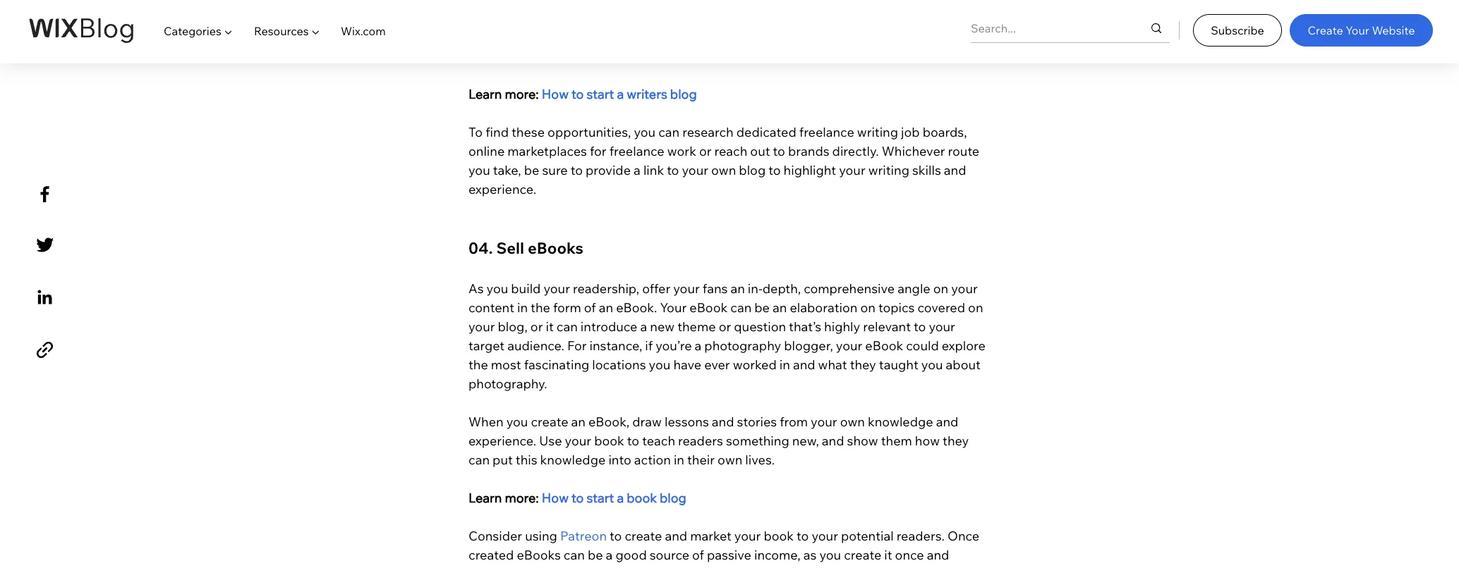 Task type: locate. For each thing, give the bounding box(es) containing it.
▼
[[224, 24, 233, 38], [311, 24, 320, 38]]

to up could
[[914, 319, 926, 335]]

a
[[617, 86, 624, 102], [634, 162, 641, 178], [641, 319, 647, 335], [695, 338, 702, 354], [617, 490, 624, 507], [606, 547, 613, 564]]

and
[[944, 162, 967, 178], [793, 357, 816, 373], [712, 414, 734, 430], [936, 414, 959, 430], [822, 433, 845, 449], [665, 528, 688, 545], [927, 547, 950, 564]]

how for how to start a book blog
[[542, 490, 569, 507]]

0 vertical spatial be
[[524, 162, 540, 178]]

0 vertical spatial they
[[850, 357, 876, 373]]

you right when
[[507, 414, 528, 430]]

ebook down fans
[[690, 300, 728, 316]]

and inside as you build your readership, offer your fans an in-depth, comprehensive angle on your content in the form of an ebook. your ebook can be an elaboration on topics covered on your blog, or it can introduce a new theme or question that's highly relevant to your target audience. for instance, if you're a photography blogger, your ebook could explore the most fascinating locations you have ever worked in and what they taught you about photography.
[[793, 357, 816, 373]]

your down directly.
[[839, 162, 866, 178]]

2 start from the top
[[587, 490, 614, 507]]

▼ for categories ▼
[[224, 24, 233, 38]]

1 horizontal spatial ▼
[[311, 24, 320, 38]]

create
[[1308, 23, 1344, 37]]

writing
[[857, 124, 899, 140], [869, 162, 910, 178]]

of right 'form'
[[584, 300, 596, 316]]

2 vertical spatial create
[[844, 547, 882, 564]]

knowledge
[[868, 414, 934, 430], [540, 452, 606, 468]]

in down build
[[517, 300, 528, 316]]

0 horizontal spatial they
[[850, 357, 876, 373]]

if
[[645, 338, 653, 354]]

subscribe
[[1211, 23, 1265, 37]]

blog for learn more: how to start a book blog
[[660, 490, 687, 507]]

you right as
[[820, 547, 841, 564]]

0 vertical spatial experience.
[[469, 181, 537, 197]]

experience. down take, at the left top of the page
[[469, 181, 537, 197]]

0 vertical spatial create
[[531, 414, 569, 430]]

1 horizontal spatial the
[[531, 300, 550, 316]]

share article on linkedin image
[[32, 285, 57, 310]]

2 horizontal spatial book
[[764, 528, 794, 545]]

0 vertical spatial more:
[[505, 86, 539, 102]]

elaboration
[[790, 300, 858, 316]]

an left in-
[[731, 281, 745, 297]]

experience. up the put on the left bottom
[[469, 433, 537, 449]]

1 horizontal spatial of
[[692, 547, 704, 564]]

your up new
[[660, 300, 687, 316]]

theme
[[678, 319, 716, 335]]

1 vertical spatial ebook
[[866, 338, 904, 354]]

you
[[634, 124, 656, 140], [469, 162, 490, 178], [487, 281, 508, 297], [649, 357, 671, 373], [922, 357, 943, 373], [507, 414, 528, 430], [820, 547, 841, 564]]

1 horizontal spatial be
[[588, 547, 603, 564]]

0 horizontal spatial create
[[531, 414, 569, 430]]

when you create an ebook, draw lessons and stories from your own knowledge and experience. use your book to teach readers something new, and show them how they can put this knowledge into action in their own lives.
[[469, 414, 972, 468]]

blog down out
[[739, 162, 766, 178]]

use
[[539, 433, 562, 449]]

new
[[650, 319, 675, 335]]

experience. inside the when you create an ebook, draw lessons and stories from your own knowledge and experience. use your book to teach readers something new, and show them how they can put this knowledge into action in their own lives.
[[469, 433, 537, 449]]

1 vertical spatial how
[[542, 490, 569, 507]]

ebook
[[690, 300, 728, 316], [866, 338, 904, 354]]

and down blogger,
[[793, 357, 816, 373]]

resources
[[254, 24, 309, 38]]

0 vertical spatial your
[[1346, 23, 1370, 37]]

2 how from the top
[[542, 490, 569, 507]]

work
[[667, 143, 697, 159]]

book up income, on the bottom
[[764, 528, 794, 545]]

1 how from the top
[[542, 86, 569, 102]]

of down market
[[692, 547, 704, 564]]

and up source
[[665, 528, 688, 545]]

to up as
[[797, 528, 809, 545]]

they
[[850, 357, 876, 373], [943, 433, 969, 449]]

0 horizontal spatial knowledge
[[540, 452, 606, 468]]

0 vertical spatial book
[[594, 433, 624, 449]]

your
[[1346, 23, 1370, 37], [660, 300, 687, 316]]

audience.
[[508, 338, 565, 354]]

hopefully
[[469, 567, 524, 569]]

1 vertical spatial be
[[755, 300, 770, 316]]

reach
[[715, 143, 748, 159]]

online
[[469, 143, 505, 159]]

▼ right categories
[[224, 24, 233, 38]]

and right new,
[[822, 433, 845, 449]]

1 horizontal spatial your
[[1346, 23, 1370, 37]]

can
[[659, 124, 680, 140], [731, 300, 752, 316], [557, 319, 578, 335], [469, 452, 490, 468], [564, 547, 585, 564]]

you down online
[[469, 162, 490, 178]]

subscribe link
[[1194, 14, 1282, 47]]

or down research
[[699, 143, 712, 159]]

ebooks inside to create and market your book to your potential readers. once created ebooks can be a good source of passive income, as you create it once and hopefully sell forever.
[[517, 547, 561, 564]]

1 vertical spatial writing
[[869, 162, 910, 178]]

in right "worked" on the right of the page
[[780, 357, 790, 373]]

0 horizontal spatial of
[[584, 300, 596, 316]]

how up the these
[[542, 86, 569, 102]]

0 horizontal spatial the
[[469, 357, 488, 373]]

to
[[572, 86, 584, 102], [773, 143, 785, 159], [571, 162, 583, 178], [667, 162, 679, 178], [769, 162, 781, 178], [914, 319, 926, 335], [627, 433, 640, 449], [572, 490, 584, 507], [610, 528, 622, 545], [797, 528, 809, 545]]

and up "how"
[[936, 414, 959, 430]]

own up show
[[840, 414, 865, 430]]

your up as
[[812, 528, 838, 545]]

0 horizontal spatial it
[[546, 319, 554, 335]]

2 horizontal spatial be
[[755, 300, 770, 316]]

as
[[804, 547, 817, 564]]

learn up consider
[[469, 490, 502, 507]]

or
[[699, 143, 712, 159], [531, 319, 543, 335], [719, 319, 731, 335]]

learn for learn more: how to start a writers blog
[[469, 86, 502, 102]]

blog down 'action' at the bottom of the page
[[660, 490, 687, 507]]

be down patreon
[[588, 547, 603, 564]]

share article on twitter image
[[32, 233, 57, 257], [32, 233, 57, 257]]

ebook down relevant
[[866, 338, 904, 354]]

in inside the when you create an ebook, draw lessons and stories from your own knowledge and experience. use your book to teach readers something new, and show them how they can put this knowledge into action in their own lives.
[[674, 452, 685, 468]]

1 experience. from the top
[[469, 181, 537, 197]]

start for book
[[587, 490, 614, 507]]

your down work
[[682, 162, 709, 178]]

question
[[734, 319, 786, 335]]

readership,
[[573, 281, 640, 297]]

sell
[[527, 567, 547, 569]]

a left writers
[[617, 86, 624, 102]]

1 vertical spatial your
[[660, 300, 687, 316]]

create up use at the bottom left of page
[[531, 414, 569, 430]]

0 vertical spatial learn
[[469, 86, 502, 102]]

0 vertical spatial in
[[517, 300, 528, 316]]

the down build
[[531, 300, 550, 316]]

opportunities,
[[548, 124, 631, 140]]

start for writers
[[587, 86, 614, 102]]

blog
[[670, 86, 697, 102], [739, 162, 766, 178], [660, 490, 687, 507]]

knowledge up them
[[868, 414, 934, 430]]

be
[[524, 162, 540, 178], [755, 300, 770, 316], [588, 547, 603, 564]]

1 vertical spatial of
[[692, 547, 704, 564]]

their
[[687, 452, 715, 468]]

your right create
[[1346, 23, 1370, 37]]

and inside to find these opportunities, you can research dedicated freelance writing job boards, online marketplaces for freelance work or reach out to brands directly. whichever route you take, be sure to provide a link to your own blog to highlight your writing skills and experience.
[[944, 162, 967, 178]]

market
[[690, 528, 732, 545]]

2 experience. from the top
[[469, 433, 537, 449]]

2 horizontal spatial or
[[719, 319, 731, 335]]

2 ▼ from the left
[[311, 24, 320, 38]]

learn for learn more: how to start a book blog
[[469, 490, 502, 507]]

them
[[881, 433, 912, 449]]

0 vertical spatial knowledge
[[868, 414, 934, 430]]

what
[[818, 357, 847, 373]]

0 horizontal spatial ▼
[[224, 24, 233, 38]]

created
[[469, 547, 514, 564]]

to right sure
[[571, 162, 583, 178]]

1 horizontal spatial in
[[674, 452, 685, 468]]

2 horizontal spatial create
[[844, 547, 882, 564]]

you inside the when you create an ebook, draw lessons and stories from your own knowledge and experience. use your book to teach readers something new, and show them how they can put this knowledge into action in their own lives.
[[507, 414, 528, 430]]

and up readers
[[712, 414, 734, 430]]

knowledge down use at the bottom left of page
[[540, 452, 606, 468]]

1 horizontal spatial or
[[699, 143, 712, 159]]

to
[[469, 124, 483, 140]]

can inside to create and market your book to your potential readers. once created ebooks can be a good source of passive income, as you create it once and hopefully sell forever.
[[564, 547, 585, 564]]

more:
[[505, 86, 539, 102], [505, 490, 539, 507]]

readers.
[[897, 528, 945, 545]]

1 horizontal spatial create
[[625, 528, 662, 545]]

or up audience.
[[531, 319, 543, 335]]

on right covered
[[968, 300, 984, 316]]

1 vertical spatial they
[[943, 433, 969, 449]]

0 vertical spatial of
[[584, 300, 596, 316]]

1 vertical spatial learn
[[469, 490, 502, 507]]

introduce
[[581, 319, 638, 335]]

sell
[[496, 238, 524, 258]]

create
[[531, 414, 569, 430], [625, 528, 662, 545], [844, 547, 882, 564]]

start up patreon link
[[587, 490, 614, 507]]

stories
[[737, 414, 777, 430]]

an inside the when you create an ebook, draw lessons and stories from your own knowledge and experience. use your book to teach readers something new, and show them how they can put this knowledge into action in their own lives.
[[571, 414, 586, 430]]

1 vertical spatial freelance
[[610, 143, 665, 159]]

angle
[[898, 281, 931, 297]]

1 horizontal spatial they
[[943, 433, 969, 449]]

be up question
[[755, 300, 770, 316]]

how up using
[[542, 490, 569, 507]]

0 vertical spatial blog
[[670, 86, 697, 102]]

more: up the these
[[505, 86, 539, 102]]

1 more: from the top
[[505, 86, 539, 102]]

to right link
[[667, 162, 679, 178]]

1 vertical spatial it
[[885, 547, 893, 564]]

readers
[[678, 433, 723, 449]]

a left the good
[[606, 547, 613, 564]]

0 horizontal spatial be
[[524, 162, 540, 178]]

1 vertical spatial blog
[[739, 162, 766, 178]]

of inside to create and market your book to your potential readers. once created ebooks can be a good source of passive income, as you create it once and hopefully sell forever.
[[692, 547, 704, 564]]

you're
[[656, 338, 692, 354]]

2 horizontal spatial on
[[968, 300, 984, 316]]

about
[[946, 357, 981, 373]]

on
[[934, 281, 949, 297], [861, 300, 876, 316], [968, 300, 984, 316]]

0 vertical spatial ebook
[[690, 300, 728, 316]]

1 horizontal spatial ebook
[[866, 338, 904, 354]]

create up the good
[[625, 528, 662, 545]]

1 vertical spatial book
[[627, 490, 657, 507]]

be left sure
[[524, 162, 540, 178]]

1 horizontal spatial freelance
[[800, 124, 855, 140]]

▼ right resources at the top
[[311, 24, 320, 38]]

2 more: from the top
[[505, 490, 539, 507]]

and down readers.
[[927, 547, 950, 564]]

to up opportunities,
[[572, 86, 584, 102]]

out
[[751, 143, 770, 159]]

0 vertical spatial own
[[711, 162, 736, 178]]

0 horizontal spatial freelance
[[610, 143, 665, 159]]

2 horizontal spatial in
[[780, 357, 790, 373]]

1 horizontal spatial on
[[934, 281, 949, 297]]

more: down 'this'
[[505, 490, 539, 507]]

sure
[[542, 162, 568, 178]]

1 vertical spatial own
[[840, 414, 865, 430]]

1 vertical spatial start
[[587, 490, 614, 507]]

1 learn from the top
[[469, 86, 502, 102]]

1 start from the top
[[587, 86, 614, 102]]

to up patreon link
[[572, 490, 584, 507]]

be inside to create and market your book to your potential readers. once created ebooks can be a good source of passive income, as you create it once and hopefully sell forever.
[[588, 547, 603, 564]]

2 vertical spatial in
[[674, 452, 685, 468]]

your
[[682, 162, 709, 178], [839, 162, 866, 178], [544, 281, 570, 297], [674, 281, 700, 297], [952, 281, 978, 297], [469, 319, 495, 335], [929, 319, 956, 335], [836, 338, 863, 354], [811, 414, 838, 430], [565, 433, 592, 449], [735, 528, 761, 545], [812, 528, 838, 545]]

fascinating
[[524, 357, 590, 373]]

to up the good
[[610, 528, 622, 545]]

it up audience.
[[546, 319, 554, 335]]

own right their
[[718, 452, 743, 468]]

good
[[616, 547, 647, 564]]

ebooks right sell
[[528, 238, 584, 258]]

1 ▼ from the left
[[224, 24, 233, 38]]

create down potential
[[844, 547, 882, 564]]

share article on facebook image
[[32, 182, 57, 207], [32, 182, 57, 207]]

boards,
[[923, 124, 967, 140]]

book down 'action' at the bottom of the page
[[627, 490, 657, 507]]

an left ebook,
[[571, 414, 586, 430]]

learn
[[469, 86, 502, 102], [469, 490, 502, 507]]

more: for how to start a book blog
[[505, 490, 539, 507]]

2 vertical spatial be
[[588, 547, 603, 564]]

freelance up link
[[610, 143, 665, 159]]

1 vertical spatial more:
[[505, 490, 539, 507]]

can up forever.
[[564, 547, 585, 564]]

a left link
[[634, 162, 641, 178]]

to up into
[[627, 433, 640, 449]]

blog right writers
[[670, 86, 697, 102]]

2 vertical spatial blog
[[660, 490, 687, 507]]

lessons
[[665, 414, 709, 430]]

your inside as you build your readership, offer your fans an in-depth, comprehensive angle on your content in the form of an ebook. your ebook can be an elaboration on topics covered on your blog, or it can introduce a new theme or question that's highly relevant to your target audience. for instance, if you're a photography blogger, your ebook could explore the most fascinating locations you have ever worked in and what they taught you about photography.
[[660, 300, 687, 316]]

can left the put on the left bottom
[[469, 452, 490, 468]]

it inside as you build your readership, offer your fans an in-depth, comprehensive angle on your content in the form of an ebook. your ebook can be an elaboration on topics covered on your blog, or it can introduce a new theme or question that's highly relevant to your target audience. for instance, if you're a photography blogger, your ebook could explore the most fascinating locations you have ever worked in and what they taught you about photography.
[[546, 319, 554, 335]]

0 horizontal spatial your
[[660, 300, 687, 316]]

to find these opportunities, you can research dedicated freelance writing job boards, online marketplaces for freelance work or reach out to brands directly. whichever route you take, be sure to provide a link to your own blog to highlight your writing skills and experience.
[[469, 124, 983, 197]]

start up opportunities,
[[587, 86, 614, 102]]

create inside the when you create an ebook, draw lessons and stories from your own knowledge and experience. use your book to teach readers something new, and show them how they can put this knowledge into action in their own lives.
[[531, 414, 569, 430]]

the
[[531, 300, 550, 316], [469, 357, 488, 373]]

you down the if
[[649, 357, 671, 373]]

2 vertical spatial book
[[764, 528, 794, 545]]

learn up the to
[[469, 86, 502, 102]]

own down reach
[[711, 162, 736, 178]]

0 vertical spatial how
[[542, 86, 569, 102]]

worked
[[733, 357, 777, 373]]

None search field
[[971, 14, 1170, 42]]

your left fans
[[674, 281, 700, 297]]

topics
[[879, 300, 915, 316]]

and down route
[[944, 162, 967, 178]]

2 learn from the top
[[469, 490, 502, 507]]

for
[[567, 338, 587, 354]]

on down comprehensive
[[861, 300, 876, 316]]

they right what
[[850, 357, 876, 373]]

a down into
[[617, 490, 624, 507]]

0 vertical spatial writing
[[857, 124, 899, 140]]

provide
[[586, 162, 631, 178]]

1 horizontal spatial it
[[885, 547, 893, 564]]

can up work
[[659, 124, 680, 140]]

1 vertical spatial ebooks
[[517, 547, 561, 564]]

directly.
[[833, 143, 879, 159]]

of inside as you build your readership, offer your fans an in-depth, comprehensive angle on your content in the form of an ebook. your ebook can be an elaboration on topics covered on your blog, or it can introduce a new theme or question that's highly relevant to your target audience. for instance, if you're a photography blogger, your ebook could explore the most fascinating locations you have ever worked in and what they taught you about photography.
[[584, 300, 596, 316]]

your down highly
[[836, 338, 863, 354]]

1 vertical spatial experience.
[[469, 433, 537, 449]]

it left once
[[885, 547, 893, 564]]

more: for how to start a writers blog
[[505, 86, 539, 102]]

into
[[609, 452, 631, 468]]

book down ebook,
[[594, 433, 624, 449]]

0 vertical spatial start
[[587, 86, 614, 102]]

a inside to find these opportunities, you can research dedicated freelance writing job boards, online marketplaces for freelance work or reach out to brands directly. whichever route you take, be sure to provide a link to your own blog to highlight your writing skills and experience.
[[634, 162, 641, 178]]

take,
[[493, 162, 521, 178]]

on up covered
[[934, 281, 949, 297]]

0 horizontal spatial book
[[594, 433, 624, 449]]

0 vertical spatial it
[[546, 319, 554, 335]]

ebooks up sell
[[517, 547, 561, 564]]

in left their
[[674, 452, 685, 468]]

link
[[644, 162, 664, 178]]

or inside to find these opportunities, you can research dedicated freelance writing job boards, online marketplaces for freelance work or reach out to brands directly. whichever route you take, be sure to provide a link to your own blog to highlight your writing skills and experience.
[[699, 143, 712, 159]]

1 horizontal spatial knowledge
[[868, 414, 934, 430]]



Task type: describe. For each thing, give the bounding box(es) containing it.
content
[[469, 300, 515, 316]]

could
[[906, 338, 939, 354]]

depth,
[[763, 281, 801, 297]]

how to start a writers blog link
[[542, 86, 697, 102]]

route
[[948, 143, 980, 159]]

whichever
[[882, 143, 945, 159]]

book inside to create and market your book to your potential readers. once created ebooks can be a good source of passive income, as you create it once and hopefully sell forever.
[[764, 528, 794, 545]]

it inside to create and market your book to your potential readers. once created ebooks can be a good source of passive income, as you create it once and hopefully sell forever.
[[885, 547, 893, 564]]

you up content
[[487, 281, 508, 297]]

your down covered
[[929, 319, 956, 335]]

can down 'form'
[[557, 319, 578, 335]]

to inside the when you create an ebook, draw lessons and stories from your own knowledge and experience. use your book to teach readers something new, and show them how they can put this knowledge into action in their own lives.
[[627, 433, 640, 449]]

how to start a book blog link
[[542, 490, 687, 507]]

when
[[469, 414, 504, 430]]

in-
[[748, 281, 763, 297]]

be inside to find these opportunities, you can research dedicated freelance writing job boards, online marketplaces for freelance work or reach out to brands directly. whichever route you take, be sure to provide a link to your own blog to highlight your writing skills and experience.
[[524, 162, 540, 178]]

blog for learn more: how to start a writers blog
[[670, 86, 697, 102]]

copy link of the article image
[[32, 338, 57, 363]]

job
[[901, 124, 920, 140]]

your up new,
[[811, 414, 838, 430]]

passive
[[707, 547, 752, 564]]

find
[[486, 124, 509, 140]]

from
[[780, 414, 808, 430]]

a left new
[[641, 319, 647, 335]]

forever.
[[549, 567, 594, 569]]

copy link of the article image
[[32, 338, 57, 363]]

blog inside to find these opportunities, you can research dedicated freelance writing job boards, online marketplaces for freelance work or reach out to brands directly. whichever route you take, be sure to provide a link to your own blog to highlight your writing skills and experience.
[[739, 162, 766, 178]]

how
[[915, 433, 940, 449]]

experience. inside to find these opportunities, you can research dedicated freelance writing job boards, online marketplaces for freelance work or reach out to brands directly. whichever route you take, be sure to provide a link to your own blog to highlight your writing skills and experience.
[[469, 181, 537, 197]]

your up covered
[[952, 281, 978, 297]]

using
[[525, 528, 558, 545]]

resources  ▼
[[254, 24, 320, 38]]

taught
[[879, 357, 919, 373]]

2 vertical spatial own
[[718, 452, 743, 468]]

1 vertical spatial in
[[780, 357, 790, 373]]

Search... search field
[[971, 14, 1122, 42]]

your up passive
[[735, 528, 761, 545]]

source
[[650, 547, 690, 564]]

1 vertical spatial knowledge
[[540, 452, 606, 468]]

to down out
[[769, 162, 781, 178]]

▼ for resources  ▼
[[311, 24, 320, 38]]

that's
[[789, 319, 822, 335]]

consider using patreon
[[469, 528, 607, 545]]

0 vertical spatial freelance
[[800, 124, 855, 140]]

they inside the when you create an ebook, draw lessons and stories from your own knowledge and experience. use your book to teach readers something new, and show them how they can put this knowledge into action in their own lives.
[[943, 433, 969, 449]]

a down theme
[[695, 338, 702, 354]]

to create and market your book to your potential readers. once created ebooks can be a good source of passive income, as you create it once and hopefully sell forever.
[[469, 528, 983, 569]]

show
[[847, 433, 879, 449]]

1 vertical spatial create
[[625, 528, 662, 545]]

build
[[511, 281, 541, 297]]

action
[[634, 452, 671, 468]]

categories
[[164, 24, 222, 38]]

ever
[[704, 357, 730, 373]]

a inside to create and market your book to your potential readers. once created ebooks can be a good source of passive income, as you create it once and hopefully sell forever.
[[606, 547, 613, 564]]

1 vertical spatial the
[[469, 357, 488, 373]]

be inside as you build your readership, offer your fans an in-depth, comprehensive angle on your content in the form of an ebook. your ebook can be an elaboration on topics covered on your blog, or it can introduce a new theme or question that's highly relevant to your target audience. for instance, if you're a photography blogger, your ebook could explore the most fascinating locations you have ever worked in and what they taught you about photography.
[[755, 300, 770, 316]]

this
[[516, 452, 538, 468]]

create your website link
[[1290, 14, 1433, 47]]

instance,
[[590, 338, 642, 354]]

your right use at the bottom left of page
[[565, 433, 592, 449]]

you down writers
[[634, 124, 656, 140]]

an down the readership,
[[599, 300, 613, 316]]

0 horizontal spatial in
[[517, 300, 528, 316]]

highlight
[[784, 162, 836, 178]]

04.
[[469, 238, 493, 258]]

dedicated
[[737, 124, 797, 140]]

relevant
[[863, 319, 911, 335]]

once
[[895, 547, 924, 564]]

writers
[[627, 86, 668, 102]]

can down in-
[[731, 300, 752, 316]]

something
[[726, 433, 790, 449]]

they inside as you build your readership, offer your fans an in-depth, comprehensive angle on your content in the form of an ebook. your ebook can be an elaboration on topics covered on your blog, or it can introduce a new theme or question that's highly relevant to your target audience. for instance, if you're a photography blogger, your ebook could explore the most fascinating locations you have ever worked in and what they taught you about photography.
[[850, 357, 876, 373]]

offer
[[642, 281, 671, 297]]

once
[[948, 528, 980, 545]]

you down could
[[922, 357, 943, 373]]

an down depth,
[[773, 300, 787, 316]]

most
[[491, 357, 521, 373]]

website
[[1372, 23, 1415, 37]]

0 vertical spatial ebooks
[[528, 238, 584, 258]]

0 vertical spatial the
[[531, 300, 550, 316]]

your up 'form'
[[544, 281, 570, 297]]

1 horizontal spatial book
[[627, 490, 657, 507]]

target
[[469, 338, 505, 354]]

share article on linkedin image
[[32, 285, 57, 310]]

you inside to create and market your book to your potential readers. once created ebooks can be a good source of passive income, as you create it once and hopefully sell forever.
[[820, 547, 841, 564]]

can inside to find these opportunities, you can research dedicated freelance writing job boards, online marketplaces for freelance work or reach out to brands directly. whichever route you take, be sure to provide a link to your own blog to highlight your writing skills and experience.
[[659, 124, 680, 140]]

04. sell ebooks
[[469, 238, 584, 258]]

draw
[[633, 414, 662, 430]]

to right out
[[773, 143, 785, 159]]

learn more: how to start a book blog
[[469, 490, 687, 507]]

categories ▼
[[164, 24, 233, 38]]

create your website
[[1308, 23, 1415, 37]]

photography.
[[469, 376, 547, 392]]

put
[[493, 452, 513, 468]]

highly
[[824, 319, 861, 335]]

to inside as you build your readership, offer your fans an in-depth, comprehensive angle on your content in the form of an ebook. your ebook can be an elaboration on topics covered on your blog, or it can introduce a new theme or question that's highly relevant to your target audience. for instance, if you're a photography blogger, your ebook could explore the most fascinating locations you have ever worked in and what they taught you about photography.
[[914, 319, 926, 335]]

form
[[553, 300, 581, 316]]

lives.
[[746, 452, 775, 468]]

research
[[683, 124, 734, 140]]

ebook,
[[589, 414, 630, 430]]

patreon link
[[560, 528, 607, 545]]

wix.com link
[[330, 11, 397, 51]]

ebook.
[[616, 300, 657, 316]]

0 horizontal spatial on
[[861, 300, 876, 316]]

for
[[590, 143, 607, 159]]

explore
[[942, 338, 986, 354]]

own inside to find these opportunities, you can research dedicated freelance writing job boards, online marketplaces for freelance work or reach out to brands directly. whichever route you take, be sure to provide a link to your own blog to highlight your writing skills and experience.
[[711, 162, 736, 178]]

brands
[[788, 143, 830, 159]]

these
[[512, 124, 545, 140]]

have
[[674, 357, 702, 373]]

0 horizontal spatial or
[[531, 319, 543, 335]]

as you build your readership, offer your fans an in-depth, comprehensive angle on your content in the form of an ebook. your ebook can be an elaboration on topics covered on your blog, or it can introduce a new theme or question that's highly relevant to your target audience. for instance, if you're a photography blogger, your ebook could explore the most fascinating locations you have ever worked in and what they taught you about photography.
[[469, 281, 989, 392]]

marketplaces
[[508, 143, 587, 159]]

consider
[[469, 528, 522, 545]]

your up target
[[469, 319, 495, 335]]

potential
[[841, 528, 894, 545]]

blogger,
[[784, 338, 833, 354]]

how for how to start a writers blog
[[542, 86, 569, 102]]

book inside the when you create an ebook, draw lessons and stories from your own knowledge and experience. use your book to teach readers something new, and show them how they can put this knowledge into action in their own lives.
[[594, 433, 624, 449]]

0 horizontal spatial ebook
[[690, 300, 728, 316]]

locations
[[592, 357, 646, 373]]

as
[[469, 281, 484, 297]]

skills
[[913, 162, 941, 178]]

covered
[[918, 300, 966, 316]]

wix.com
[[341, 24, 386, 38]]

can inside the when you create an ebook, draw lessons and stories from your own knowledge and experience. use your book to teach readers something new, and show them how they can put this knowledge into action in their own lives.
[[469, 452, 490, 468]]

photography
[[705, 338, 781, 354]]



Task type: vqa. For each thing, say whether or not it's contained in the screenshot.
the rightmost OR
yes



